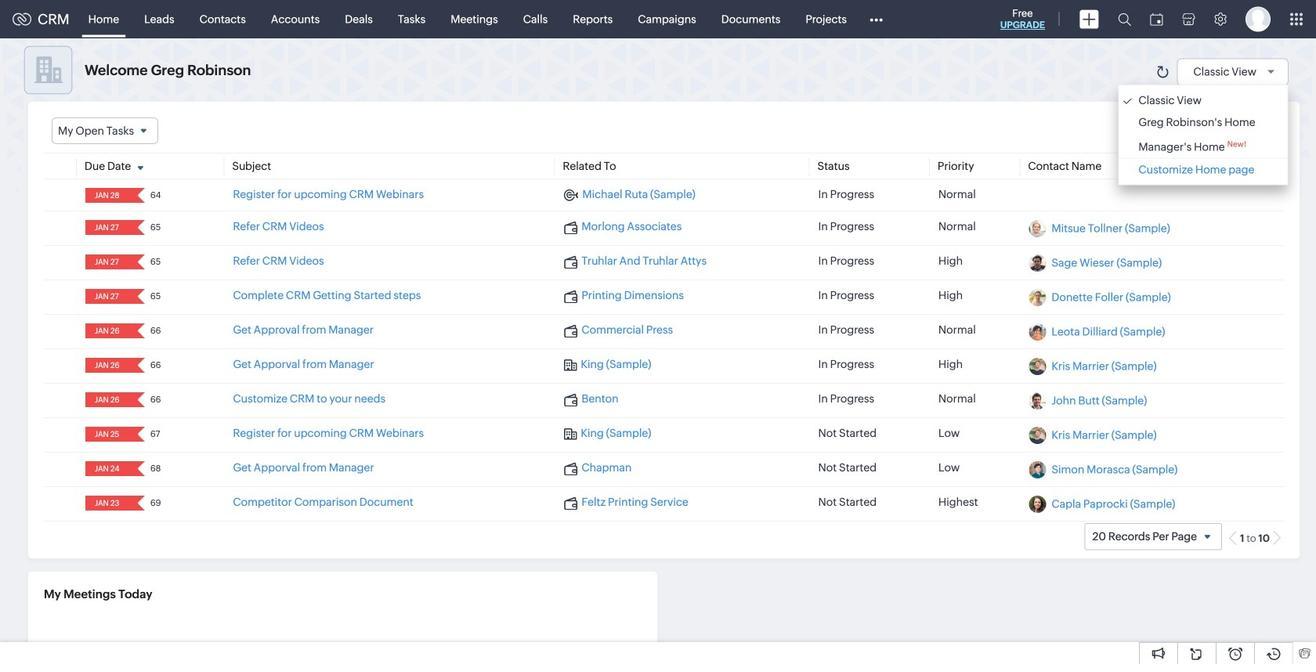 Task type: locate. For each thing, give the bounding box(es) containing it.
None field
[[52, 118, 158, 144], [90, 188, 127, 203], [90, 220, 127, 235], [90, 255, 127, 270], [90, 289, 127, 304], [90, 324, 127, 339], [90, 358, 127, 373], [90, 393, 127, 408], [90, 427, 127, 442], [90, 462, 127, 477], [90, 496, 127, 511], [52, 118, 158, 144], [90, 188, 127, 203], [90, 220, 127, 235], [90, 255, 127, 270], [90, 289, 127, 304], [90, 324, 127, 339], [90, 358, 127, 373], [90, 393, 127, 408], [90, 427, 127, 442], [90, 462, 127, 477], [90, 496, 127, 511]]

logo image
[[13, 13, 31, 25]]

calendar image
[[1151, 13, 1164, 25]]

search image
[[1118, 13, 1132, 26]]

search element
[[1109, 0, 1141, 38]]

Other Modules field
[[860, 7, 894, 32]]

create menu image
[[1080, 10, 1100, 29]]

create menu element
[[1071, 0, 1109, 38]]



Task type: describe. For each thing, give the bounding box(es) containing it.
profile image
[[1246, 7, 1271, 32]]

profile element
[[1237, 0, 1281, 38]]



Task type: vqa. For each thing, say whether or not it's contained in the screenshot.
Zia
no



